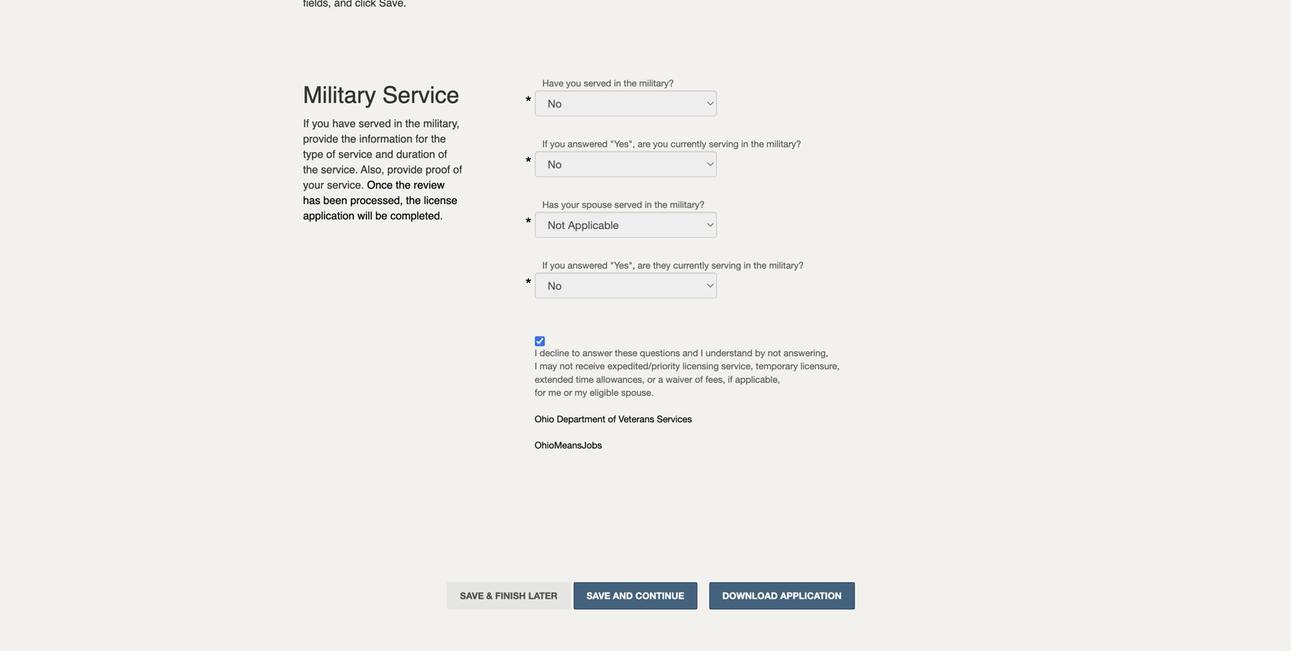 Task type: describe. For each thing, give the bounding box(es) containing it.
service
[[339, 148, 373, 160]]

information
[[360, 133, 413, 145]]

served for has your spouse served in the military?
[[615, 199, 643, 210]]

military service
[[303, 82, 460, 108]]

extended
[[535, 374, 574, 385]]

your inside 'if you have served in the military, provide the information for the type of service and duration of the service. also, provide proof of your service.'
[[303, 179, 324, 191]]

1 horizontal spatial served
[[584, 78, 612, 88]]

you for have you served in the military?
[[567, 78, 582, 88]]

i up "licensing"
[[701, 348, 704, 358]]

allowances,
[[597, 374, 645, 385]]

temporary
[[756, 361, 798, 372]]

you for if you have served in the military, provide the information for the type of service and duration of the service. also, provide proof of your service.
[[312, 117, 330, 130]]

ohiomeansjobs link
[[535, 440, 602, 451]]

1 vertical spatial or
[[564, 387, 573, 398]]

questions
[[640, 348, 681, 358]]

if for if you answered "yes", are you currently serving in the military?
[[543, 138, 548, 149]]

of left 'veterans'
[[608, 414, 616, 424]]

been
[[324, 194, 348, 207]]

service,
[[722, 361, 754, 372]]

of right type
[[327, 148, 336, 160]]

if you have served in the military, provide the information for the type of service and duration of the service. also, provide proof of your service.
[[303, 117, 462, 191]]

if you answered "yes", are you currently serving in the military?
[[543, 138, 802, 149]]

answer
[[583, 348, 613, 358]]

if
[[728, 374, 733, 385]]

of right proof
[[453, 163, 462, 176]]

in inside 'if you have served in the military, provide the information for the type of service and duration of the service. also, provide proof of your service.'
[[394, 117, 403, 130]]

fees,
[[706, 374, 726, 385]]

military
[[303, 82, 376, 108]]

download  application
[[723, 591, 842, 602]]

licensing
[[683, 361, 719, 372]]

i decline to answer these questions and i understand by not answering, i may not receive expedited/priority licensing service, temporary licensure, extended time allowances, or a waiver of fees, if applicable, for me or my eligible spouse.
[[535, 348, 840, 398]]

veterans
[[619, 414, 655, 424]]

you for if you answered "yes", are they currently serving in the military?
[[550, 260, 565, 271]]

have
[[543, 78, 564, 88]]

application
[[781, 591, 842, 602]]

these
[[615, 348, 638, 358]]

ohiomeansjobs
[[535, 440, 602, 451]]

0 vertical spatial or
[[648, 374, 656, 385]]

expedited/priority
[[608, 361, 681, 372]]

0 horizontal spatial not
[[560, 361, 573, 372]]

once
[[367, 179, 393, 191]]

receive
[[576, 361, 605, 372]]

have
[[333, 117, 356, 130]]

military,
[[424, 117, 460, 130]]

once the review has been processed, the license application will be completed.
[[303, 179, 458, 222]]

ohio department of veterans services
[[535, 414, 693, 424]]

eligible
[[590, 387, 619, 398]]

answered for if you answered "yes", are you currently serving in the military?
[[568, 138, 608, 149]]

ohio department of veterans services link
[[535, 414, 693, 424]]

to
[[572, 348, 580, 358]]

they
[[654, 260, 671, 271]]

proof
[[426, 163, 450, 176]]

have you served in the military?
[[543, 78, 674, 88]]

department
[[557, 414, 606, 424]]

me
[[549, 387, 562, 398]]

answered for if you answered "yes", are they currently serving in the military?
[[568, 260, 608, 271]]

will
[[358, 210, 373, 222]]

you for if you answered "yes", are you currently serving in the military?
[[550, 138, 565, 149]]

you up has your spouse served in the military?
[[654, 138, 669, 149]]

may
[[540, 361, 557, 372]]

time
[[576, 374, 594, 385]]

has
[[543, 199, 559, 210]]

serving for you
[[709, 138, 739, 149]]

are for they
[[638, 260, 651, 271]]

has your spouse served in the military?
[[543, 199, 705, 210]]

understand
[[706, 348, 753, 358]]

of up proof
[[439, 148, 447, 160]]

completed.
[[391, 210, 443, 222]]

spouse
[[582, 199, 612, 210]]



Task type: locate. For each thing, give the bounding box(es) containing it.
in
[[614, 78, 622, 88], [394, 117, 403, 130], [742, 138, 749, 149], [645, 199, 652, 210], [744, 260, 751, 271]]

1 horizontal spatial your
[[562, 199, 580, 210]]

serving
[[709, 138, 739, 149], [712, 260, 742, 271]]

"yes", up has your spouse served in the military?
[[611, 138, 636, 149]]

you down has
[[550, 260, 565, 271]]

you inside 'if you have served in the military, provide the information for the type of service and duration of the service. also, provide proof of your service.'
[[312, 117, 330, 130]]

0 horizontal spatial or
[[564, 387, 573, 398]]

service. up 'been'
[[327, 179, 364, 191]]

of inside i decline to answer these questions and i understand by not answering, i may not receive expedited/priority licensing service, temporary licensure, extended time allowances, or a waiver of fees, if applicable, for me or my eligible spouse.
[[695, 374, 703, 385]]

1 vertical spatial provide
[[388, 163, 423, 176]]

type
[[303, 148, 324, 160]]

are for you
[[638, 138, 651, 149]]

my
[[575, 387, 588, 398]]

the
[[624, 78, 637, 88], [406, 117, 421, 130], [342, 133, 357, 145], [431, 133, 446, 145], [751, 138, 764, 149], [303, 163, 318, 176], [396, 179, 411, 191], [406, 194, 421, 207], [655, 199, 668, 210], [754, 260, 767, 271]]

you
[[567, 78, 582, 88], [312, 117, 330, 130], [550, 138, 565, 149], [654, 138, 669, 149], [550, 260, 565, 271]]

i left decline
[[535, 348, 537, 358]]

provide up type
[[303, 133, 339, 145]]

0 vertical spatial your
[[303, 179, 324, 191]]

0 vertical spatial served
[[584, 78, 612, 88]]

you right have on the top left of page
[[567, 78, 582, 88]]

1 vertical spatial your
[[562, 199, 580, 210]]

1 vertical spatial if
[[543, 138, 548, 149]]

waiver
[[666, 374, 693, 385]]

if up has
[[543, 138, 548, 149]]

1 vertical spatial answered
[[568, 260, 608, 271]]

and down 'information'
[[376, 148, 394, 160]]

2 vertical spatial served
[[615, 199, 643, 210]]

or
[[648, 374, 656, 385], [564, 387, 573, 398]]

"yes",
[[611, 138, 636, 149], [611, 260, 636, 271]]

0 vertical spatial for
[[416, 133, 428, 145]]

currently for you
[[671, 138, 707, 149]]

2 "yes", from the top
[[611, 260, 636, 271]]

2 vertical spatial if
[[543, 260, 548, 271]]

are
[[638, 138, 651, 149], [638, 260, 651, 271]]

answered down spouse
[[568, 260, 608, 271]]

service.
[[321, 163, 358, 176], [327, 179, 364, 191]]

served right have on the top left of page
[[584, 78, 612, 88]]

1 vertical spatial service.
[[327, 179, 364, 191]]

your
[[303, 179, 324, 191], [562, 199, 580, 210]]

0 vertical spatial provide
[[303, 133, 339, 145]]

1 vertical spatial serving
[[712, 260, 742, 271]]

for inside 'if you have served in the military, provide the information for the type of service and duration of the service. also, provide proof of your service.'
[[416, 133, 428, 145]]

of down "licensing"
[[695, 374, 703, 385]]

answering,
[[784, 348, 829, 358]]

download
[[723, 591, 778, 602]]

not up temporary
[[768, 348, 782, 358]]

None button
[[447, 583, 571, 610], [574, 583, 698, 610], [447, 583, 571, 610], [574, 583, 698, 610]]

served right spouse
[[615, 199, 643, 210]]

i
[[535, 348, 537, 358], [701, 348, 704, 358], [535, 361, 537, 372]]

served up 'information'
[[359, 117, 391, 130]]

served inside 'if you have served in the military, provide the information for the type of service and duration of the service. also, provide proof of your service.'
[[359, 117, 391, 130]]

military?
[[640, 78, 674, 88], [767, 138, 802, 149], [670, 199, 705, 210], [770, 260, 804, 271]]

review
[[414, 179, 445, 191]]

0 horizontal spatial served
[[359, 117, 391, 130]]

1 horizontal spatial and
[[683, 348, 699, 358]]

1 horizontal spatial provide
[[388, 163, 423, 176]]

you down have on the top left of page
[[550, 138, 565, 149]]

services
[[657, 414, 693, 424]]

provide
[[303, 133, 339, 145], [388, 163, 423, 176]]

for up duration
[[416, 133, 428, 145]]

if for if you have served in the military, provide the information for the type of service and duration of the service. also, provide proof of your service.
[[303, 117, 309, 130]]

"yes", for you
[[611, 138, 636, 149]]

and up "licensing"
[[683, 348, 699, 358]]

1 vertical spatial for
[[535, 387, 546, 398]]

licensure,
[[801, 361, 840, 372]]

served
[[584, 78, 612, 88], [359, 117, 391, 130], [615, 199, 643, 210]]

0 vertical spatial answered
[[568, 138, 608, 149]]

also,
[[361, 163, 385, 176]]

i left may
[[535, 361, 537, 372]]

2 horizontal spatial served
[[615, 199, 643, 210]]

if up type
[[303, 117, 309, 130]]

duration
[[397, 148, 436, 160]]

0 horizontal spatial your
[[303, 179, 324, 191]]

currently for they
[[674, 260, 709, 271]]

not
[[768, 348, 782, 358], [560, 361, 573, 372]]

your right has
[[562, 199, 580, 210]]

0 vertical spatial if
[[303, 117, 309, 130]]

service
[[383, 82, 460, 108]]

1 vertical spatial "yes",
[[611, 260, 636, 271]]

if for if you answered "yes", are they currently serving in the military?
[[543, 260, 548, 271]]

and inside 'if you have served in the military, provide the information for the type of service and duration of the service. also, provide proof of your service.'
[[376, 148, 394, 160]]

0 horizontal spatial and
[[376, 148, 394, 160]]

or left my
[[564, 387, 573, 398]]

1 vertical spatial served
[[359, 117, 391, 130]]

1 vertical spatial not
[[560, 361, 573, 372]]

serving for they
[[712, 260, 742, 271]]

or left a
[[648, 374, 656, 385]]

and
[[376, 148, 394, 160], [683, 348, 699, 358]]

your up has
[[303, 179, 324, 191]]

for
[[416, 133, 428, 145], [535, 387, 546, 398]]

be
[[376, 210, 388, 222]]

1 answered from the top
[[568, 138, 608, 149]]

1 vertical spatial currently
[[674, 260, 709, 271]]

currently
[[671, 138, 707, 149], [674, 260, 709, 271]]

0 vertical spatial serving
[[709, 138, 739, 149]]

provide down duration
[[388, 163, 423, 176]]

1 horizontal spatial or
[[648, 374, 656, 385]]

applicable,
[[736, 374, 781, 385]]

2 answered from the top
[[568, 260, 608, 271]]

"yes", for they
[[611, 260, 636, 271]]

for left 'me'
[[535, 387, 546, 398]]

processed,
[[351, 194, 403, 207]]

0 horizontal spatial provide
[[303, 133, 339, 145]]

if you answered "yes", are they currently serving in the military?
[[543, 260, 804, 271]]

0 vertical spatial "yes",
[[611, 138, 636, 149]]

by
[[756, 348, 766, 358]]

download  application link
[[710, 583, 855, 610]]

0 vertical spatial not
[[768, 348, 782, 358]]

ohio
[[535, 414, 555, 424]]

if down has
[[543, 260, 548, 271]]

service. down service
[[321, 163, 358, 176]]

0 vertical spatial currently
[[671, 138, 707, 149]]

if inside 'if you have served in the military, provide the information for the type of service and duration of the service. also, provide proof of your service.'
[[303, 117, 309, 130]]

decline
[[540, 348, 570, 358]]

0 horizontal spatial for
[[416, 133, 428, 145]]

are left they
[[638, 260, 651, 271]]

a
[[659, 374, 664, 385]]

served for if you have served in the military, provide the information for the type of service and duration of the service. also, provide proof of your service.
[[359, 117, 391, 130]]

0 vertical spatial and
[[376, 148, 394, 160]]

not down to
[[560, 361, 573, 372]]

for inside i decline to answer these questions and i understand by not answering, i may not receive expedited/priority licensing service, temporary licensure, extended time allowances, or a waiver of fees, if applicable, for me or my eligible spouse.
[[535, 387, 546, 398]]

answered up spouse
[[568, 138, 608, 149]]

if
[[303, 117, 309, 130], [543, 138, 548, 149], [543, 260, 548, 271]]

you left the have
[[312, 117, 330, 130]]

license
[[424, 194, 458, 207]]

1 horizontal spatial for
[[535, 387, 546, 398]]

of
[[327, 148, 336, 160], [439, 148, 447, 160], [453, 163, 462, 176], [695, 374, 703, 385], [608, 414, 616, 424]]

and inside i decline to answer these questions and i understand by not answering, i may not receive expedited/priority licensing service, temporary licensure, extended time allowances, or a waiver of fees, if applicable, for me or my eligible spouse.
[[683, 348, 699, 358]]

2 are from the top
[[638, 260, 651, 271]]

None checkbox
[[535, 337, 545, 347]]

answered
[[568, 138, 608, 149], [568, 260, 608, 271]]

are up has your spouse served in the military?
[[638, 138, 651, 149]]

1 vertical spatial are
[[638, 260, 651, 271]]

spouse.
[[622, 387, 654, 398]]

0 vertical spatial service.
[[321, 163, 358, 176]]

1 are from the top
[[638, 138, 651, 149]]

"yes", left they
[[611, 260, 636, 271]]

1 vertical spatial and
[[683, 348, 699, 358]]

0 vertical spatial are
[[638, 138, 651, 149]]

application
[[303, 210, 355, 222]]

has
[[303, 194, 321, 207]]

1 horizontal spatial not
[[768, 348, 782, 358]]

1 "yes", from the top
[[611, 138, 636, 149]]



Task type: vqa. For each thing, say whether or not it's contained in the screenshot.
Logout
no



